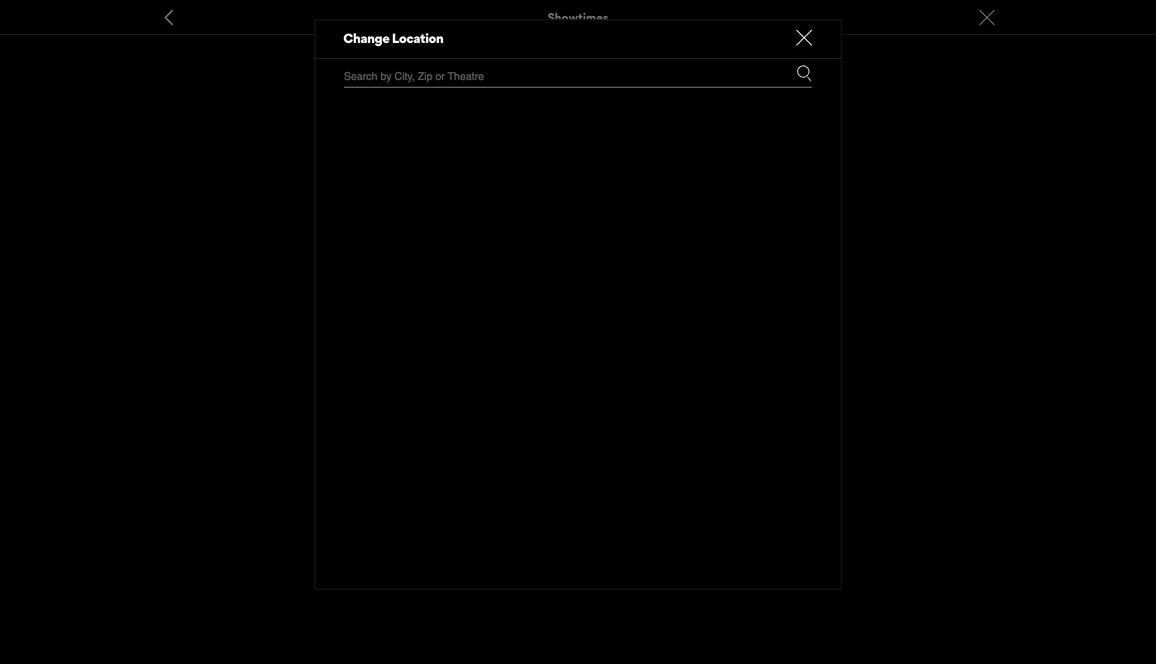 Task type: locate. For each thing, give the bounding box(es) containing it.
close element
[[797, 30, 813, 46]]

a
[[658, 38, 665, 54], [452, 78, 458, 91]]

select
[[420, 78, 450, 91]]

a inside select a theatre button
[[452, 78, 458, 91]]

theatre
[[460, 78, 497, 91]]

a right the select
[[658, 38, 665, 54]]

in order to display showtimes, please select a nearby theatre.
[[399, 38, 758, 54]]

0 horizontal spatial a
[[452, 78, 458, 91]]

please
[[578, 38, 617, 54]]

change location
[[343, 30, 444, 46]]

a right select
[[452, 78, 458, 91]]

submit search image
[[797, 66, 813, 81]]

nearby
[[668, 38, 709, 54]]

showtimes,
[[508, 38, 575, 54]]

select a theatre
[[420, 78, 497, 91]]

1 vertical spatial a
[[452, 78, 458, 91]]

0 vertical spatial a
[[658, 38, 665, 54]]



Task type: describe. For each thing, give the bounding box(es) containing it.
to
[[448, 38, 460, 54]]

showtimes
[[548, 10, 609, 24]]

theatre.
[[713, 38, 758, 54]]

change
[[343, 30, 390, 46]]

in
[[399, 38, 410, 54]]

Search by City, Zip or Theatre text field
[[344, 66, 757, 87]]

select a theatre button
[[399, 70, 518, 100]]

display
[[463, 38, 505, 54]]

location
[[392, 30, 444, 46]]

close image
[[797, 30, 813, 46]]

order
[[413, 38, 445, 54]]

1 horizontal spatial a
[[658, 38, 665, 54]]

select
[[620, 38, 655, 54]]



Task type: vqa. For each thing, say whether or not it's contained in the screenshot.
The To
yes



